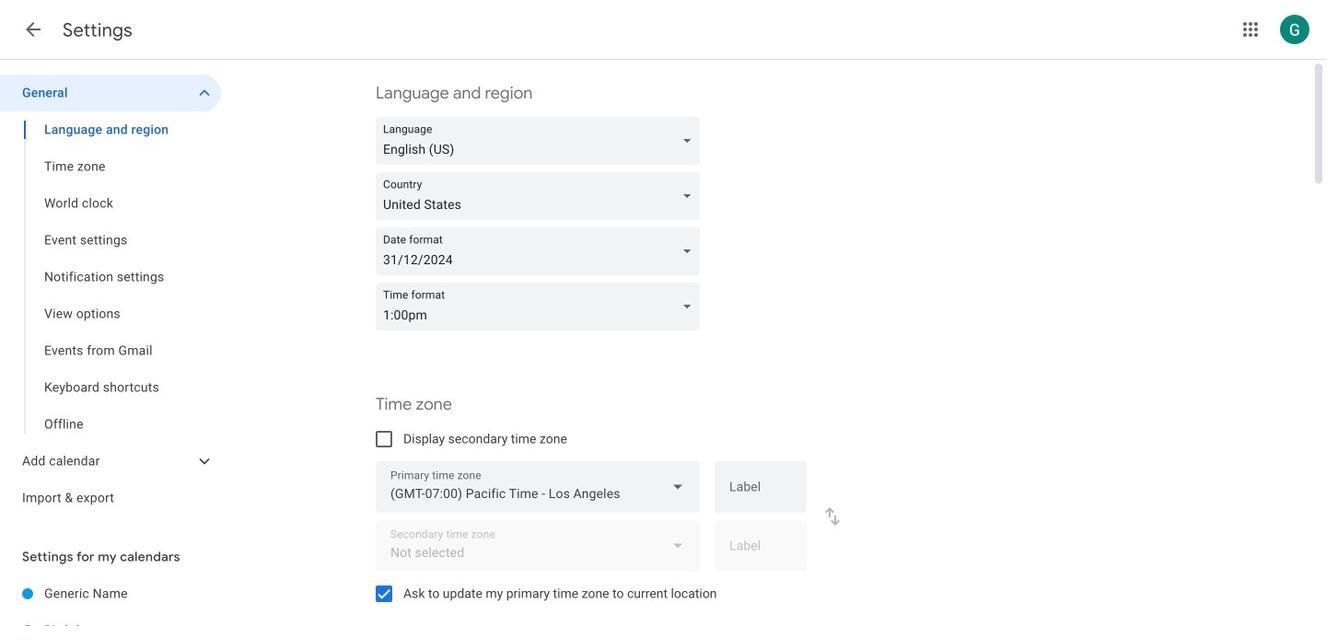 Task type: describe. For each thing, give the bounding box(es) containing it.
go back image
[[22, 18, 44, 41]]

generic name tree item
[[0, 576, 221, 613]]

2 tree from the top
[[0, 576, 221, 626]]

Label for primary time zone. text field
[[730, 481, 792, 507]]



Task type: vqa. For each thing, say whether or not it's contained in the screenshot.
the Generic Name TREE ITEM
yes



Task type: locate. For each thing, give the bounding box(es) containing it.
general tree item
[[0, 75, 221, 111]]

1 vertical spatial tree
[[0, 576, 221, 626]]

0 vertical spatial tree
[[0, 75, 221, 517]]

birthdays tree item
[[0, 613, 221, 626]]

None field
[[376, 117, 707, 165], [376, 172, 707, 220], [376, 228, 707, 275], [376, 283, 707, 331], [376, 461, 700, 513], [376, 117, 707, 165], [376, 172, 707, 220], [376, 228, 707, 275], [376, 283, 707, 331], [376, 461, 700, 513]]

tree
[[0, 75, 221, 517], [0, 576, 221, 626]]

group
[[0, 111, 221, 443]]

heading
[[63, 18, 132, 42]]

1 tree from the top
[[0, 75, 221, 517]]

Label for secondary time zone. text field
[[730, 540, 792, 566]]



